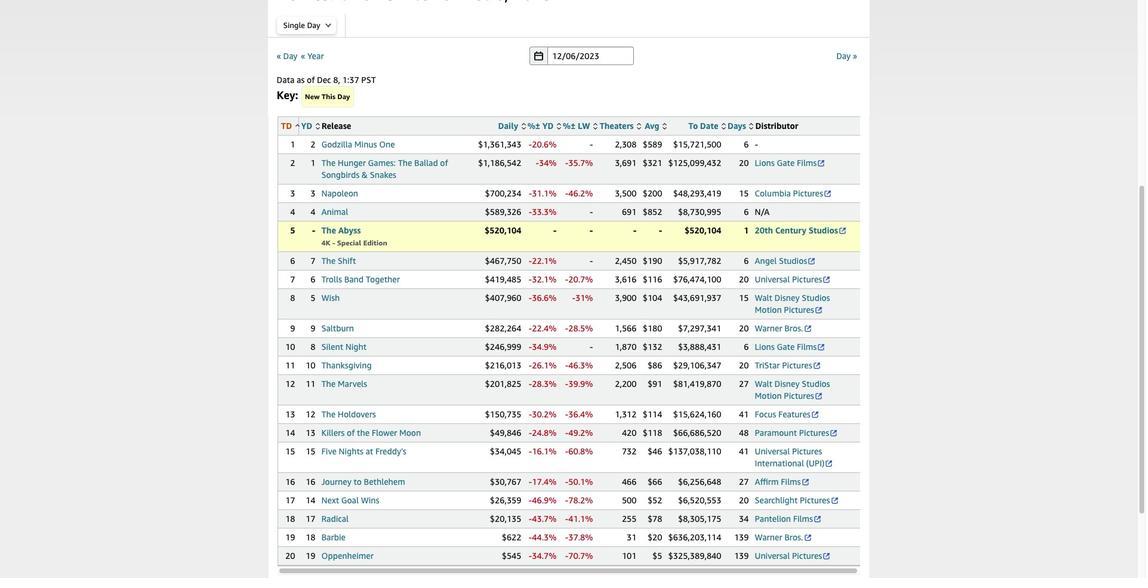 Task type: locate. For each thing, give the bounding box(es) containing it.
2 motion from the top
[[755, 391, 782, 401]]

5 left wish
[[311, 293, 316, 303]]

1 vertical spatial walt disney studios motion pictures
[[755, 379, 831, 401]]

of left 'the'
[[347, 428, 355, 438]]

gate for 20
[[777, 158, 795, 168]]

day
[[307, 20, 321, 30], [283, 50, 298, 61], [837, 50, 851, 61], [338, 92, 350, 101]]

17 left next
[[286, 495, 295, 505]]

20 for universal pictures
[[740, 274, 749, 284]]

5 for 5
[[290, 225, 295, 235]]

0 horizontal spatial 16
[[286, 477, 295, 487]]

2 universal from the top
[[755, 446, 790, 456]]

$589
[[643, 139, 663, 149]]

yd link
[[301, 121, 320, 131]]

0 vertical spatial 1
[[290, 139, 295, 149]]

17 up 18 barbie
[[306, 514, 316, 524]]

0 horizontal spatial 12
[[286, 379, 295, 389]]

warner bros. link down pantelion films
[[755, 532, 813, 542]]

2 4 from the left
[[311, 207, 316, 217]]

1 lions from the top
[[755, 158, 775, 168]]

1 walt disney studios motion pictures from the top
[[755, 293, 831, 315]]

gate up 'tristar pictures' "link"
[[777, 342, 795, 352]]

1 vertical spatial motion
[[755, 391, 782, 401]]

walt disney studios motion pictures link for 27
[[755, 379, 831, 401]]

1 vertical spatial 2
[[290, 158, 295, 168]]

1 vertical spatial 27
[[740, 477, 749, 487]]

36.6%
[[532, 293, 557, 303]]

angel studios link
[[755, 256, 817, 266]]

- for -24.8%
[[529, 428, 532, 438]]

2 horizontal spatial of
[[440, 158, 448, 168]]

3,616
[[615, 274, 637, 284]]

- for -28.5%
[[566, 323, 569, 333]]

11 the marvels
[[306, 379, 367, 389]]

0 horizontal spatial 3
[[290, 188, 295, 198]]

14 left killers
[[286, 428, 295, 438]]

-
[[529, 139, 532, 149], [590, 139, 593, 149], [755, 139, 759, 149], [536, 158, 539, 168], [566, 158, 569, 168], [529, 188, 532, 198], [566, 188, 569, 198], [529, 207, 532, 217], [590, 207, 593, 217], [312, 225, 316, 235], [554, 225, 557, 235], [590, 225, 593, 235], [634, 225, 637, 235], [659, 225, 663, 235], [333, 238, 335, 247], [529, 256, 532, 266], [590, 256, 593, 266], [529, 274, 532, 284], [566, 274, 569, 284], [529, 293, 532, 303], [572, 293, 576, 303], [529, 323, 532, 333], [566, 323, 569, 333], [529, 342, 532, 352], [590, 342, 593, 352], [529, 360, 532, 370], [566, 360, 569, 370], [529, 379, 532, 389], [566, 379, 569, 389], [529, 409, 532, 419], [566, 409, 569, 419], [529, 428, 532, 438], [566, 428, 569, 438], [529, 446, 532, 456], [566, 446, 569, 456], [529, 477, 532, 487], [566, 477, 569, 487], [529, 495, 532, 505], [566, 495, 569, 505], [529, 514, 532, 524], [566, 514, 569, 524], [529, 532, 532, 542], [566, 532, 569, 542], [529, 551, 532, 561], [566, 551, 569, 561]]

20 right "$7,297,341"
[[740, 323, 749, 333]]

walt disney studios motion pictures up features
[[755, 379, 831, 401]]

20 up 34
[[740, 495, 749, 505]]

studios right century
[[809, 225, 839, 235]]

disney
[[775, 293, 800, 303], [775, 379, 800, 389]]

1 vertical spatial disney
[[775, 379, 800, 389]]

1 vertical spatial 10
[[306, 360, 316, 370]]

%± lw
[[563, 121, 590, 131]]

19
[[286, 532, 295, 542], [306, 551, 316, 561]]

$20
[[648, 532, 663, 542]]

-36.6%
[[529, 293, 557, 303]]

bros. for 20
[[785, 323, 804, 333]]

-39.9%
[[566, 379, 593, 389]]

1 139 from the top
[[735, 532, 749, 542]]

0 horizontal spatial 9
[[290, 323, 295, 333]]

$190
[[643, 256, 663, 266]]

universal pictures link down 'pantelion films' link on the right bottom
[[755, 551, 832, 561]]

1 horizontal spatial 7
[[311, 256, 316, 266]]

$520,104 down $589,326
[[485, 225, 522, 235]]

1 41 from the top
[[740, 409, 749, 419]]

lions down 6 -
[[755, 158, 775, 168]]

gate for 6
[[777, 342, 795, 352]]

1 horizontal spatial 14
[[306, 495, 316, 505]]

1 horizontal spatial «
[[301, 50, 305, 61]]

27 right $81,419,870
[[740, 379, 749, 389]]

0 vertical spatial universal pictures link
[[755, 274, 832, 284]]

new this day
[[305, 92, 350, 101]]

0 horizontal spatial of
[[307, 75, 315, 85]]

0 vertical spatial 5
[[290, 225, 295, 235]]

1 %± from the left
[[528, 121, 541, 131]]

2 41 from the top
[[740, 446, 749, 456]]

1 « from the left
[[277, 50, 281, 61]]

0 vertical spatial lions gate films
[[755, 158, 817, 168]]

motion for 27
[[755, 391, 782, 401]]

9 for 9 saltburn
[[311, 323, 316, 333]]

oppenheimer link
[[322, 551, 374, 561]]

1 warner bros. link from the top
[[755, 323, 813, 333]]

19 oppenheimer
[[306, 551, 374, 561]]

universal pictures for 139
[[755, 551, 823, 561]]

gate up the columbia pictures
[[777, 158, 795, 168]]

27
[[740, 379, 749, 389], [740, 477, 749, 487]]

- for -20.6%
[[529, 139, 532, 149]]

2 %± from the left
[[563, 121, 576, 131]]

0 horizontal spatial 10
[[286, 342, 295, 352]]

films
[[797, 158, 817, 168], [797, 342, 817, 352], [781, 477, 801, 487], [794, 514, 814, 524]]

1 horizontal spatial 19
[[306, 551, 316, 561]]

bros. up 'tristar pictures' "link"
[[785, 323, 804, 333]]

12 left the holdovers link
[[306, 409, 316, 419]]

0 vertical spatial 10
[[286, 342, 295, 352]]

1 horizontal spatial 13
[[306, 428, 316, 438]]

2 lions gate films link from the top
[[755, 342, 826, 352]]

films up columbia pictures link
[[797, 158, 817, 168]]

the shift link
[[322, 256, 356, 266]]

walt disney studios motion pictures link up features
[[755, 379, 831, 401]]

1 disney from the top
[[775, 293, 800, 303]]

together
[[366, 274, 400, 284]]

1 horizontal spatial 18
[[306, 532, 316, 542]]

0 horizontal spatial 4
[[290, 207, 295, 217]]

41 for universal pictures international (upi)
[[740, 446, 749, 456]]

single
[[283, 20, 305, 30]]

0 vertical spatial warner
[[755, 323, 783, 333]]

- for -41.1%
[[566, 514, 569, 524]]

8 left silent
[[311, 342, 316, 352]]

1 vertical spatial 14
[[306, 495, 316, 505]]

$246,999
[[485, 342, 522, 352]]

0 vertical spatial 41
[[740, 409, 749, 419]]

2 bros. from the top
[[785, 532, 804, 542]]

6 trolls band together
[[311, 274, 400, 284]]

$636,203,114
[[669, 532, 722, 542]]

universal up international
[[755, 446, 790, 456]]

(upi)
[[807, 458, 825, 468]]

2 « from the left
[[301, 50, 305, 61]]

2 warner bros. from the top
[[755, 532, 804, 542]]

2,450
[[615, 256, 637, 266]]

3 napoleon
[[311, 188, 358, 198]]

9 left the 9 saltburn
[[290, 323, 295, 333]]

1 warner from the top
[[755, 323, 783, 333]]

lions gate films link up 'tristar pictures' "link"
[[755, 342, 826, 352]]

- for -46.2%
[[566, 188, 569, 198]]

1 27 from the top
[[740, 379, 749, 389]]

1 4 from the left
[[290, 207, 295, 217]]

1 horizontal spatial 17
[[306, 514, 316, 524]]

warner bros. link up 'tristar pictures'
[[755, 323, 813, 333]]

day left « year link
[[283, 50, 298, 61]]

0 horizontal spatial 5
[[290, 225, 295, 235]]

0 vertical spatial 19
[[286, 532, 295, 542]]

2 139 from the top
[[735, 551, 749, 561]]

1 bros. from the top
[[785, 323, 804, 333]]

13 left killers
[[306, 428, 316, 438]]

walt down tristar
[[755, 379, 773, 389]]

1 lions gate films link from the top
[[755, 158, 826, 168]]

dec
[[317, 75, 331, 85]]

20 left 19 oppenheimer
[[286, 551, 295, 561]]

22.4%
[[532, 323, 557, 333]]

41 up 48
[[740, 409, 749, 419]]

1 vertical spatial 17
[[306, 514, 316, 524]]

12 for 12 the holdovers
[[306, 409, 316, 419]]

yd up the 20.6%
[[543, 121, 554, 131]]

- for -34%
[[536, 158, 539, 168]]

1 vertical spatial 19
[[306, 551, 316, 561]]

2 vertical spatial 1
[[744, 225, 749, 235]]

1 vertical spatial lions gate films
[[755, 342, 817, 352]]

%± for %± lw
[[563, 121, 576, 131]]

warner bros. for 139
[[755, 532, 804, 542]]

10 up 11 the marvels
[[306, 360, 316, 370]]

walt
[[755, 293, 773, 303], [755, 379, 773, 389]]

1 vertical spatial warner bros. link
[[755, 532, 813, 542]]

1 horizontal spatial 8
[[311, 342, 316, 352]]

-34%
[[536, 158, 557, 168]]

films up searchlight pictures
[[781, 477, 801, 487]]

5 left the abyss link
[[290, 225, 295, 235]]

disney down 'tristar pictures' "link"
[[775, 379, 800, 389]]

lions gate films link for 6
[[755, 342, 826, 352]]

4 left animal on the left of page
[[311, 207, 316, 217]]

of right ballad
[[440, 158, 448, 168]]

1 left 'godzilla'
[[290, 139, 295, 149]]

the up killers
[[322, 409, 336, 419]]

19 left 18 barbie
[[286, 532, 295, 542]]

$26,359
[[490, 495, 522, 505]]

44.3%
[[532, 532, 557, 542]]

18 left barbie
[[306, 532, 316, 542]]

universal pictures down 'pantelion films' link on the right bottom
[[755, 551, 823, 561]]

walt disney studios motion pictures link down angel studios link
[[755, 293, 831, 315]]

2 warner bros. link from the top
[[755, 532, 813, 542]]

lions gate films up 'tristar pictures' "link"
[[755, 342, 817, 352]]

0 horizontal spatial 18
[[286, 514, 295, 524]]

walt down angel
[[755, 293, 773, 303]]

0 vertical spatial of
[[307, 75, 315, 85]]

at
[[366, 446, 373, 456]]

1 vertical spatial 13
[[306, 428, 316, 438]]

2 universal pictures link from the top
[[755, 551, 832, 561]]

- for -36.6%
[[529, 293, 532, 303]]

2 disney from the top
[[775, 379, 800, 389]]

universal pictures link
[[755, 274, 832, 284], [755, 551, 832, 561]]

universal pictures link down angel studios link
[[755, 274, 832, 284]]

0 vertical spatial 13
[[286, 409, 295, 419]]

%± yd
[[528, 121, 554, 131]]

lions gate films link
[[755, 158, 826, 168], [755, 342, 826, 352]]

0 vertical spatial disney
[[775, 293, 800, 303]]

$6,520,553
[[678, 495, 722, 505]]

the up 4k
[[322, 225, 336, 235]]

1,312
[[615, 409, 637, 419]]

1 horizontal spatial $520,104
[[685, 225, 722, 235]]

1 vertical spatial 41
[[740, 446, 749, 456]]

14 left next
[[306, 495, 316, 505]]

13 left 12 the holdovers
[[286, 409, 295, 419]]

warner bros. for 20
[[755, 323, 804, 333]]

0 vertical spatial lions
[[755, 158, 775, 168]]

0 horizontal spatial 8
[[290, 293, 295, 303]]

- for -78.2%
[[566, 495, 569, 505]]

-46.2%
[[566, 188, 593, 198]]

0 vertical spatial warner bros.
[[755, 323, 804, 333]]

2 walt disney studios motion pictures from the top
[[755, 379, 831, 401]]

-32.1%
[[529, 274, 557, 284]]

0 horizontal spatial 13
[[286, 409, 295, 419]]

1 $520,104 from the left
[[485, 225, 522, 235]]

2,506
[[615, 360, 637, 370]]

34.9%
[[532, 342, 557, 352]]

studios for 27
[[802, 379, 831, 389]]

2,308
[[615, 139, 637, 149]]

-43.7%
[[529, 514, 557, 524]]

0 vertical spatial 27
[[740, 379, 749, 389]]

»
[[853, 50, 858, 61]]

universal pictures down angel studios link
[[755, 274, 823, 284]]

19 down 18 barbie
[[306, 551, 316, 561]]

the for 12 the holdovers
[[322, 409, 336, 419]]

1 gate from the top
[[777, 158, 795, 168]]

- for -36.4%
[[566, 409, 569, 419]]

1 vertical spatial universal pictures
[[755, 551, 823, 561]]

1 vertical spatial 139
[[735, 551, 749, 561]]

motion down angel
[[755, 305, 782, 315]]

19 for 19
[[286, 532, 295, 542]]

0 vertical spatial lions gate films link
[[755, 158, 826, 168]]

« left the year
[[301, 50, 305, 61]]

lions gate films for 20
[[755, 158, 817, 168]]

12 left 11 the marvels
[[286, 379, 295, 389]]

warner bros.
[[755, 323, 804, 333], [755, 532, 804, 542]]

-37.8%
[[566, 532, 593, 542]]

10 left silent
[[286, 342, 295, 352]]

8 left '5 wish'
[[290, 293, 295, 303]]

2 gate from the top
[[777, 342, 795, 352]]

3 universal from the top
[[755, 551, 790, 561]]

18 left 17 radical
[[286, 514, 295, 524]]

1 lions gate films from the top
[[755, 158, 817, 168]]

warner bros. link for 139
[[755, 532, 813, 542]]

the down 4k
[[322, 256, 336, 266]]

0 horizontal spatial yd
[[301, 121, 313, 131]]

1 inside 1 the hunger games: the ballad of songbirds & snakes
[[311, 158, 316, 168]]

- for -43.7%
[[529, 514, 532, 524]]

7 left the shift link
[[311, 256, 316, 266]]

1 vertical spatial 12
[[306, 409, 316, 419]]

1 vertical spatial bros.
[[785, 532, 804, 542]]

1 universal pictures link from the top
[[755, 274, 832, 284]]

warner down pantelion
[[755, 532, 783, 542]]

studios down angel studios link
[[802, 293, 831, 303]]

2 9 from the left
[[311, 323, 316, 333]]

1,566
[[615, 323, 637, 333]]

universal pictures international (upi) link
[[755, 446, 834, 468]]

0 horizontal spatial %±
[[528, 121, 541, 131]]

20 left tristar
[[740, 360, 749, 370]]

bros. down 'pantelion films' link on the right bottom
[[785, 532, 804, 542]]

1 vertical spatial walt disney studios motion pictures link
[[755, 379, 831, 401]]

10 for 10 thanksgiving
[[306, 360, 316, 370]]

1 vertical spatial 5
[[311, 293, 316, 303]]

universal inside universal pictures international (upi)
[[755, 446, 790, 456]]

%± yd link
[[528, 121, 561, 131]]

11 down 10 thanksgiving
[[306, 379, 316, 389]]

1 universal from the top
[[755, 274, 790, 284]]

- for -16.1%
[[529, 446, 532, 456]]

walt disney studios motion pictures for 27
[[755, 379, 831, 401]]

12 for 12
[[286, 379, 295, 389]]

1 vertical spatial 7
[[290, 274, 295, 284]]

1 vertical spatial walt
[[755, 379, 773, 389]]

killers of the flower moon link
[[322, 428, 421, 438]]

$1,361,343
[[478, 139, 522, 149]]

$216,013
[[485, 360, 522, 370]]

- for -34.7%
[[529, 551, 532, 561]]

pantelion
[[755, 514, 791, 524]]

lions up tristar
[[755, 342, 775, 352]]

day left dropdown image
[[307, 20, 321, 30]]

lw
[[578, 121, 590, 131]]

walt disney studios motion pictures down angel studios link
[[755, 293, 831, 315]]

1 vertical spatial universal pictures link
[[755, 551, 832, 561]]

0 horizontal spatial $520,104
[[485, 225, 522, 235]]

1 walt disney studios motion pictures link from the top
[[755, 293, 831, 315]]

universal pictures link for 20
[[755, 274, 832, 284]]

- for -26.1%
[[529, 360, 532, 370]]

%± left lw
[[563, 121, 576, 131]]

1 3 from the left
[[290, 188, 295, 198]]

walt disney studios motion pictures link for 15
[[755, 293, 831, 315]]

41 down 48
[[740, 446, 749, 456]]

20 right $76,474,100
[[740, 274, 749, 284]]

thanksgiving
[[322, 360, 372, 370]]

$86
[[648, 360, 663, 370]]

- for -20.7%
[[566, 274, 569, 284]]

one
[[379, 139, 395, 149]]

paramount pictures
[[755, 428, 830, 438]]

pictures for $66,686,520
[[800, 428, 830, 438]]

universal down angel
[[755, 274, 790, 284]]

4 left the 4 animal at the top of page
[[290, 207, 295, 217]]

2 universal pictures from the top
[[755, 551, 823, 561]]

2 lions gate films from the top
[[755, 342, 817, 352]]

walt for 27
[[755, 379, 773, 389]]

0 vertical spatial universal
[[755, 274, 790, 284]]

%± for %± yd
[[528, 121, 541, 131]]

of inside 1 the hunger games: the ballad of songbirds & snakes
[[440, 158, 448, 168]]

1 vertical spatial 11
[[306, 379, 316, 389]]

yd left the release
[[301, 121, 313, 131]]

td
[[281, 121, 292, 131], [281, 121, 292, 131]]

1 vertical spatial lions gate films link
[[755, 342, 826, 352]]

0 horizontal spatial 7
[[290, 274, 295, 284]]

1 vertical spatial warner bros.
[[755, 532, 804, 542]]

0 vertical spatial 139
[[735, 532, 749, 542]]

lions gate films
[[755, 158, 817, 168], [755, 342, 817, 352]]

paramount pictures link
[[755, 428, 839, 438]]

- for -33.3%
[[529, 207, 532, 217]]

0 vertical spatial walt disney studios motion pictures link
[[755, 293, 831, 315]]

1 walt from the top
[[755, 293, 773, 303]]

2 lions from the top
[[755, 342, 775, 352]]

pictures inside universal pictures international (upi)
[[793, 446, 823, 456]]

1 vertical spatial lions
[[755, 342, 775, 352]]

0 vertical spatial 11
[[286, 360, 295, 370]]

2 walt from the top
[[755, 379, 773, 389]]

0 vertical spatial 2
[[311, 139, 316, 149]]

3 left 3 napoleon
[[290, 188, 295, 198]]

1 horizontal spatial 16
[[306, 477, 316, 487]]

$520,104
[[485, 225, 522, 235], [685, 225, 722, 235]]

0 vertical spatial 7
[[311, 256, 316, 266]]

- for -34.9%
[[529, 342, 532, 352]]

universal
[[755, 274, 790, 284], [755, 446, 790, 456], [755, 551, 790, 561]]

1 horizontal spatial 12
[[306, 409, 316, 419]]

0 horizontal spatial 2
[[290, 158, 295, 168]]

warner up tristar
[[755, 323, 783, 333]]

of right as
[[307, 75, 315, 85]]

1 warner bros. from the top
[[755, 323, 804, 333]]

0 vertical spatial 17
[[286, 495, 295, 505]]

lions gate films link up the columbia pictures
[[755, 158, 826, 168]]

1 vertical spatial warner
[[755, 532, 783, 542]]

warner for 20
[[755, 323, 783, 333]]

1
[[290, 139, 295, 149], [311, 158, 316, 168], [744, 225, 749, 235]]

6 right $3,888,431
[[744, 342, 749, 352]]

1 horizontal spatial 3
[[311, 188, 316, 198]]

1 9 from the left
[[290, 323, 295, 333]]

universal down pantelion
[[755, 551, 790, 561]]

universal for 20
[[755, 274, 790, 284]]

« up data
[[277, 50, 281, 61]]

1 universal pictures from the top
[[755, 274, 823, 284]]

1 horizontal spatial 10
[[306, 360, 316, 370]]

27 left "affirm"
[[740, 477, 749, 487]]

13 killers of the flower moon
[[306, 428, 421, 438]]

14 for 14 next goal wins
[[306, 495, 316, 505]]

- for -70.7%
[[566, 551, 569, 561]]

1 horizontal spatial 1
[[311, 158, 316, 168]]

1 vertical spatial 18
[[306, 532, 316, 542]]

2 16 from the left
[[306, 477, 316, 487]]

1 motion from the top
[[755, 305, 782, 315]]

11 left 10 thanksgiving
[[286, 360, 295, 370]]

2 walt disney studios motion pictures link from the top
[[755, 379, 831, 401]]

pictures for $29,106,347
[[783, 360, 813, 370]]

0 vertical spatial bros.
[[785, 323, 804, 333]]

motion up focus
[[755, 391, 782, 401]]

0 vertical spatial 8
[[290, 293, 295, 303]]

the up songbirds
[[322, 158, 336, 168]]

1 horizontal spatial 2
[[311, 139, 316, 149]]

2 vertical spatial of
[[347, 428, 355, 438]]

18
[[286, 514, 295, 524], [306, 532, 316, 542]]

$81,419,870
[[674, 379, 722, 389]]

2 3 from the left
[[311, 188, 316, 198]]

0 vertical spatial 14
[[286, 428, 295, 438]]

1 vertical spatial gate
[[777, 342, 795, 352]]

$104
[[643, 293, 663, 303]]

27 for walt disney studios motion pictures
[[740, 379, 749, 389]]

the down 10 thanksgiving
[[322, 379, 336, 389]]

- for -50.1%
[[566, 477, 569, 487]]

27 for affirm films
[[740, 477, 749, 487]]

0 vertical spatial warner bros. link
[[755, 323, 813, 333]]

466
[[622, 477, 637, 487]]

1 16 from the left
[[286, 477, 295, 487]]

the inside - the abyss 4k - special edition
[[322, 225, 336, 235]]

2 warner from the top
[[755, 532, 783, 542]]

2 vertical spatial universal
[[755, 551, 790, 561]]

warner bros. up 'tristar pictures'
[[755, 323, 804, 333]]

1 vertical spatial of
[[440, 158, 448, 168]]

-60.8%
[[566, 446, 593, 456]]

features
[[779, 409, 811, 419]]

1 horizontal spatial 9
[[311, 323, 316, 333]]

16 for 16 journey to bethlehem
[[306, 477, 316, 487]]

2 horizontal spatial 1
[[744, 225, 749, 235]]

4 for 4 animal
[[311, 207, 316, 217]]

0 vertical spatial motion
[[755, 305, 782, 315]]

warner bros. link for 20
[[755, 323, 813, 333]]

pictures for $137,038,110
[[793, 446, 823, 456]]

%± up -20.6%
[[528, 121, 541, 131]]

$520,104 down $8,730,995
[[685, 225, 722, 235]]

of
[[307, 75, 315, 85], [440, 158, 448, 168], [347, 428, 355, 438]]

- for -28.3%
[[529, 379, 532, 389]]

6 left "7 the shift"
[[290, 256, 295, 266]]

warner bros. down pantelion films
[[755, 532, 804, 542]]

day right this
[[338, 92, 350, 101]]

films down searchlight pictures 'link'
[[794, 514, 814, 524]]

2 27 from the top
[[740, 477, 749, 487]]

10 for 10
[[286, 342, 295, 352]]

- for -31%
[[572, 293, 576, 303]]

0 vertical spatial 12
[[286, 379, 295, 389]]

lions gate films up the columbia pictures
[[755, 158, 817, 168]]

barbie link
[[322, 532, 346, 542]]

20 for searchlight pictures
[[740, 495, 749, 505]]

0 horizontal spatial 11
[[286, 360, 295, 370]]

disney down angel studios link
[[775, 293, 800, 303]]

0 horizontal spatial 17
[[286, 495, 295, 505]]

films up 'tristar pictures' "link"
[[797, 342, 817, 352]]

1 horizontal spatial of
[[347, 428, 355, 438]]

1 vertical spatial 8
[[311, 342, 316, 352]]

Date with format m m/d d/y y y y text field
[[548, 47, 634, 65]]

7 left "trolls"
[[290, 274, 295, 284]]

78.2%
[[569, 495, 593, 505]]

0 horizontal spatial 19
[[286, 532, 295, 542]]

walt for 15
[[755, 293, 773, 303]]

« year link
[[301, 50, 324, 61]]

- for -44.3%
[[529, 532, 532, 542]]



Task type: vqa. For each thing, say whether or not it's contained in the screenshot.


Task type: describe. For each thing, give the bounding box(es) containing it.
12 the holdovers
[[306, 409, 376, 419]]

139 for universal pictures
[[735, 551, 749, 561]]

14 for 14
[[286, 428, 295, 438]]

4k
[[322, 238, 331, 247]]

tristar
[[755, 360, 780, 370]]

$46
[[648, 446, 663, 456]]

$180
[[643, 323, 663, 333]]

19 for 19 oppenheimer
[[306, 551, 316, 561]]

lions for 20
[[755, 158, 775, 168]]

-22.1%
[[529, 256, 557, 266]]

7 the shift
[[311, 256, 356, 266]]

-28.5%
[[566, 323, 593, 333]]

n/a
[[755, 207, 770, 217]]

- for -30.2%
[[529, 409, 532, 419]]

data as of dec 8, 1:37 pst
[[277, 75, 376, 85]]

16 for 16
[[286, 477, 295, 487]]

41 for focus features
[[740, 409, 749, 419]]

pictures for $325,389,840
[[793, 551, 823, 561]]

godzilla
[[322, 139, 353, 149]]

17.4%
[[532, 477, 557, 487]]

- for -46.9%
[[529, 495, 532, 505]]

universal pictures link for 139
[[755, 551, 832, 561]]

five
[[322, 446, 337, 456]]

1,870
[[615, 342, 637, 352]]

to date link
[[689, 121, 726, 131]]

2 yd from the left
[[543, 121, 554, 131]]

napoleon link
[[322, 188, 358, 198]]

of for moon
[[347, 428, 355, 438]]

4 animal
[[311, 207, 348, 217]]

8 for 8 silent night
[[311, 342, 316, 352]]

20th century studios link
[[755, 225, 848, 235]]

6 left angel
[[744, 256, 749, 266]]

snakes
[[370, 170, 397, 180]]

6 left "trolls"
[[311, 274, 316, 284]]

- for -37.8%
[[566, 532, 569, 542]]

lions gate films link for 20
[[755, 158, 826, 168]]

- for -22.4%
[[529, 323, 532, 333]]

warner for 139
[[755, 532, 783, 542]]

7 for 7
[[290, 274, 295, 284]]

day left »
[[837, 50, 851, 61]]

$150,735
[[485, 409, 522, 419]]

35.7%
[[569, 158, 593, 168]]

$5,917,782
[[678, 256, 722, 266]]

the for 7 the shift
[[322, 256, 336, 266]]

saltburn
[[322, 323, 354, 333]]

50.1%
[[569, 477, 593, 487]]

- for -46.3%
[[566, 360, 569, 370]]

day » link
[[837, 50, 858, 61]]

- for -22.1%
[[529, 256, 532, 266]]

- for -31.1%
[[529, 188, 532, 198]]

the for 1 the hunger games: the ballad of songbirds & snakes
[[322, 158, 336, 168]]

-16.1%
[[529, 446, 557, 456]]

nights
[[339, 446, 364, 456]]

-22.4%
[[529, 323, 557, 333]]

disney for 15
[[775, 293, 800, 303]]

$116
[[643, 274, 663, 284]]

avg
[[645, 121, 660, 131]]

3 for 3 napoleon
[[311, 188, 316, 198]]

34.7%
[[532, 551, 557, 561]]

139 for warner bros.
[[735, 532, 749, 542]]

5 for 5 wish
[[311, 293, 316, 303]]

2 godzilla minus one
[[311, 139, 395, 149]]

$5
[[653, 551, 663, 561]]

11 for 11
[[286, 360, 295, 370]]

motion for 15
[[755, 305, 782, 315]]

distributor
[[756, 121, 799, 131]]

disney for 27
[[775, 379, 800, 389]]

- for -32.1%
[[529, 274, 532, 284]]

- for -39.9%
[[566, 379, 569, 389]]

as
[[297, 75, 305, 85]]

30.2%
[[532, 409, 557, 419]]

17 for 17 radical
[[306, 514, 316, 524]]

-24.8%
[[529, 428, 557, 438]]

-70.7%
[[566, 551, 593, 561]]

universal for 41
[[755, 446, 790, 456]]

$91
[[648, 379, 663, 389]]

9 for 9
[[290, 323, 295, 333]]

of for 1:37
[[307, 75, 315, 85]]

-46.9%
[[529, 495, 557, 505]]

5 wish
[[311, 293, 340, 303]]

oppenheimer
[[322, 551, 374, 561]]

11 for 11 the marvels
[[306, 379, 316, 389]]

$200
[[643, 188, 663, 198]]

searchlight pictures
[[755, 495, 831, 505]]

2 $520,104 from the left
[[685, 225, 722, 235]]

international
[[755, 458, 804, 468]]

20 for warner bros.
[[740, 323, 749, 333]]

7 for 7 the shift
[[311, 256, 316, 266]]

17 for 17
[[286, 495, 295, 505]]

lions gate films for 6
[[755, 342, 817, 352]]

17 radical
[[306, 514, 349, 524]]

4 for 4
[[290, 207, 295, 217]]

$6,256,648
[[678, 477, 722, 487]]

28.3%
[[532, 379, 557, 389]]

3,500
[[615, 188, 637, 198]]

key:
[[277, 88, 298, 102]]

goal
[[342, 495, 359, 505]]

silent
[[322, 342, 343, 352]]

universal for 139
[[755, 551, 790, 561]]

affirm films link
[[755, 477, 810, 487]]

$8,730,995
[[678, 207, 722, 217]]

the left ballad
[[398, 158, 412, 168]]

trolls
[[322, 274, 342, 284]]

%± lw link
[[563, 121, 598, 131]]

$43,691,937
[[674, 293, 722, 303]]

2 for 2 godzilla minus one
[[311, 139, 316, 149]]

dropdown image
[[325, 23, 331, 27]]

1 yd from the left
[[301, 121, 313, 131]]

26.1%
[[532, 360, 557, 370]]

affirm films
[[755, 477, 801, 487]]

$78
[[648, 514, 663, 524]]

calendar image
[[535, 51, 544, 61]]

2 for 2
[[290, 158, 295, 168]]

&
[[362, 170, 368, 180]]

wish
[[322, 293, 340, 303]]

the for - the abyss 4k - special edition
[[322, 225, 336, 235]]

$15,721,500
[[674, 139, 722, 149]]

day »
[[837, 50, 858, 61]]

60.8%
[[569, 446, 593, 456]]

bros. for 139
[[785, 532, 804, 542]]

- for -35.7%
[[566, 158, 569, 168]]

studios for 15
[[802, 293, 831, 303]]

$622
[[502, 532, 522, 542]]

46.9%
[[532, 495, 557, 505]]

18 for 18 barbie
[[306, 532, 316, 542]]

1:37
[[343, 75, 359, 85]]

focus
[[755, 409, 777, 419]]

pictures for $6,520,553
[[800, 495, 831, 505]]

-78.2%
[[566, 495, 593, 505]]

special
[[337, 238, 362, 247]]

- for -17.4%
[[529, 477, 532, 487]]

pictures for $76,474,100
[[793, 274, 823, 284]]

holdovers
[[338, 409, 376, 419]]

$30,767
[[490, 477, 522, 487]]

101
[[622, 551, 637, 561]]

20th
[[755, 225, 774, 235]]

3 for 3
[[290, 188, 295, 198]]

to
[[689, 121, 698, 131]]

$407,960
[[485, 293, 522, 303]]

the abyss link
[[322, 225, 361, 235]]

the for 11 the marvels
[[322, 379, 336, 389]]

walt disney studios motion pictures for 15
[[755, 293, 831, 315]]

$76,474,100
[[674, 274, 722, 284]]

animal link
[[322, 207, 348, 217]]

8 for 8
[[290, 293, 295, 303]]

release
[[322, 121, 351, 131]]

13 for 13
[[286, 409, 295, 419]]

daily
[[498, 121, 519, 131]]

-44.3%
[[529, 532, 557, 542]]

6 left n/a
[[744, 207, 749, 217]]

$132
[[643, 342, 663, 352]]

-33.3%
[[529, 207, 557, 217]]

6 down the days link
[[744, 139, 749, 149]]

31
[[627, 532, 637, 542]]

wish link
[[322, 293, 340, 303]]

18 for 18
[[286, 514, 295, 524]]

pst
[[362, 75, 376, 85]]

- for -60.8%
[[566, 446, 569, 456]]

16 journey to bethlehem
[[306, 477, 405, 487]]

0 horizontal spatial 1
[[290, 139, 295, 149]]

31.1%
[[532, 188, 557, 198]]

studios right angel
[[779, 256, 808, 266]]



